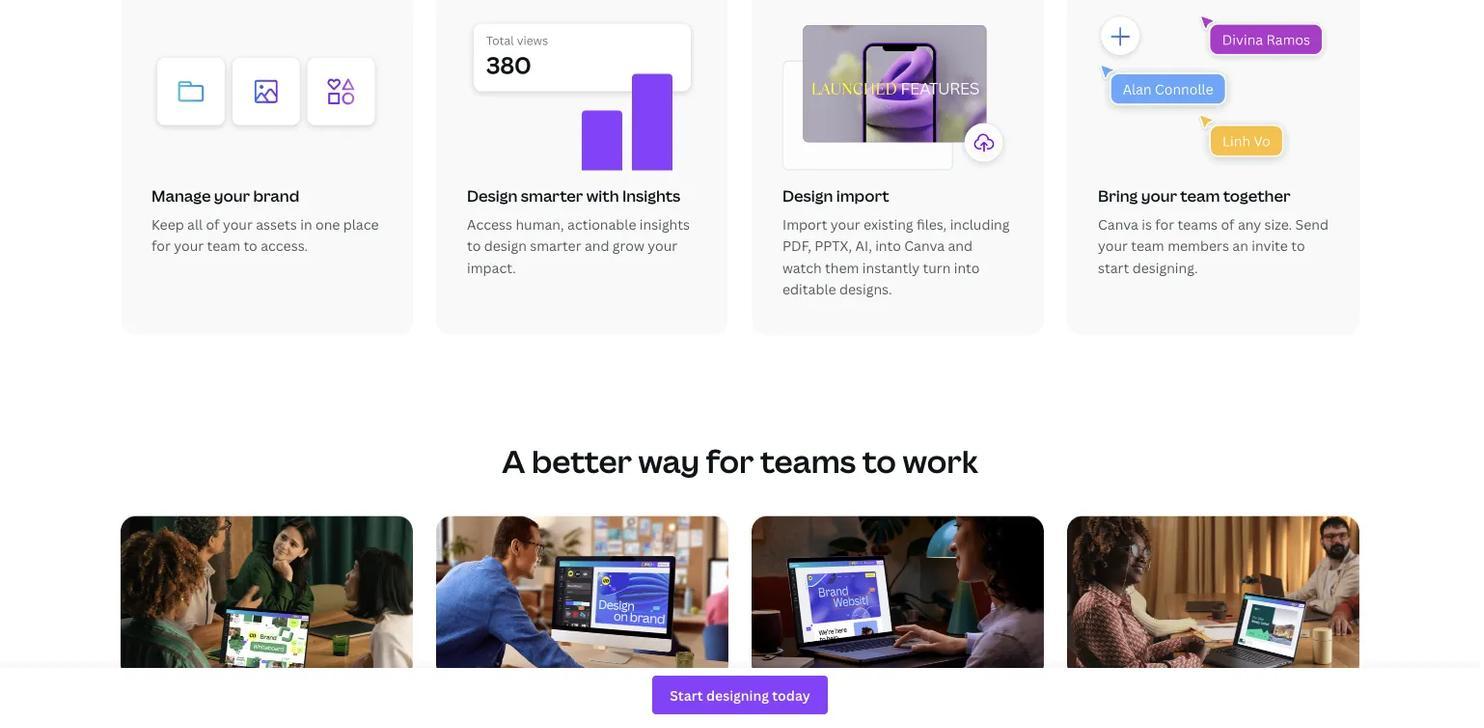 Task type: describe. For each thing, give the bounding box(es) containing it.
send
[[1296, 215, 1329, 233]]

design import import your existing files, including pdf, pptx, ai, into canva and watch them instantly turn into editable designs.
[[783, 185, 1010, 298]]

editable
[[783, 280, 837, 298]]

to left work
[[863, 440, 897, 482]]

1 vertical spatial smarter
[[530, 237, 582, 255]]

to inside bring your team together canva is for teams of any size. send your team members an invite to start designing.
[[1292, 237, 1306, 255]]

import
[[837, 185, 890, 206]]

canva inside design import import your existing files, including pdf, pptx, ai, into canva and watch them instantly turn into editable designs.
[[905, 237, 945, 255]]

an
[[1233, 237, 1249, 255]]

in
[[300, 215, 312, 233]]

grow
[[613, 237, 645, 255]]

your inside design smarter with insights access human, actionable insights to design smarter and grow your impact.
[[648, 237, 678, 255]]

canva inside bring your team together canva is for teams of any size. send your team members an invite to start designing.
[[1099, 215, 1139, 233]]

for tech companies
[[752, 698, 900, 718]]

impact.
[[467, 258, 516, 277]]

companies
[[818, 698, 900, 718]]

a
[[502, 440, 526, 482]]

insights
[[640, 215, 690, 233]]

of inside manage your brand keep all of your assets in one place for your team to access.
[[206, 215, 220, 233]]

with
[[587, 185, 619, 206]]

pdf,
[[783, 237, 812, 255]]

existing
[[864, 215, 914, 233]]

access
[[467, 215, 513, 233]]

human,
[[516, 215, 564, 233]]

assets
[[256, 215, 297, 233]]

way
[[639, 440, 700, 482]]

1 horizontal spatial into
[[955, 258, 980, 277]]

manage your brand keep all of your assets in one place for your team to access.
[[152, 185, 379, 255]]

brand
[[253, 185, 300, 206]]

your up "is"
[[1142, 185, 1178, 206]]

teams inside bring your team together canva is for teams of any size. send your team members an invite to start designing.
[[1178, 215, 1218, 233]]

design for design smarter with insights
[[467, 185, 518, 206]]

and inside design smarter with insights access human, actionable insights to design smarter and grow your impact.
[[585, 237, 610, 255]]

including
[[951, 215, 1010, 233]]

your inside design import import your existing files, including pdf, pptx, ai, into canva and watch them instantly turn into editable designs.
[[831, 215, 861, 233]]

design
[[484, 237, 527, 255]]

and inside design import import your existing files, including pdf, pptx, ai, into canva and watch them instantly turn into editable designs.
[[948, 237, 973, 255]]

to inside design smarter with insights access human, actionable insights to design smarter and grow your impact.
[[467, 237, 481, 255]]

design smarter with insights access human, actionable insights to design smarter and grow your impact.
[[467, 185, 690, 277]]

for inside manage your brand keep all of your assets in one place for your team to access.
[[152, 237, 171, 255]]

watch
[[783, 258, 822, 277]]

design for design import
[[783, 185, 834, 206]]

team for bring your team together
[[1132, 237, 1165, 255]]

2 horizontal spatial team
[[1181, 185, 1221, 206]]

size.
[[1265, 215, 1293, 233]]



Task type: locate. For each thing, give the bounding box(es) containing it.
teams
[[1178, 215, 1218, 233], [761, 440, 857, 482]]

manage
[[152, 185, 211, 206]]

your left brand
[[214, 185, 250, 206]]

and down actionable
[[585, 237, 610, 255]]

any
[[1239, 215, 1262, 233]]

actionable
[[568, 215, 637, 233]]

0 horizontal spatial and
[[585, 237, 610, 255]]

for inside bring your team together canva is for teams of any size. send your team members an invite to start designing.
[[1156, 215, 1175, 233]]

work
[[903, 440, 979, 482]]

of left any
[[1222, 215, 1235, 233]]

design
[[467, 185, 518, 206], [783, 185, 834, 206]]

bring your team together canva is for teams of any size. send your team members an invite to start designing.
[[1099, 185, 1329, 277]]

and
[[585, 237, 610, 255], [948, 237, 973, 255]]

invite
[[1252, 237, 1289, 255]]

access.
[[261, 237, 308, 255]]

smarter down the "human,"
[[530, 237, 582, 255]]

your down all
[[174, 237, 204, 255]]

place
[[343, 215, 379, 233]]

and down including
[[948, 237, 973, 255]]

1 horizontal spatial and
[[948, 237, 973, 255]]

of right all
[[206, 215, 220, 233]]

to down send
[[1292, 237, 1306, 255]]

into
[[876, 237, 902, 255], [955, 258, 980, 277]]

0 horizontal spatial into
[[876, 237, 902, 255]]

import
[[783, 215, 828, 233]]

team up members
[[1181, 185, 1221, 206]]

for down keep
[[152, 237, 171, 255]]

your up pptx,
[[831, 215, 861, 233]]

2 of from the left
[[1222, 215, 1235, 233]]

your up start
[[1099, 237, 1128, 255]]

0 horizontal spatial design
[[467, 185, 518, 206]]

1 vertical spatial for
[[152, 237, 171, 255]]

for tech companies link
[[752, 516, 1045, 722]]

start
[[1099, 258, 1130, 277]]

of inside bring your team together canva is for teams of any size. send your team members an invite to start designing.
[[1222, 215, 1235, 233]]

team
[[1181, 185, 1221, 206], [207, 237, 240, 255], [1132, 237, 1165, 255]]

design up access
[[467, 185, 518, 206]]

2 vertical spatial for
[[706, 440, 754, 482]]

0 vertical spatial for
[[1156, 215, 1175, 233]]

to left access.
[[244, 237, 258, 255]]

smarter up the "human,"
[[521, 185, 584, 206]]

1 horizontal spatial for
[[706, 440, 754, 482]]

1 horizontal spatial design
[[783, 185, 834, 206]]

designing.
[[1133, 258, 1199, 277]]

2 horizontal spatial for
[[1156, 215, 1175, 233]]

1 and from the left
[[585, 237, 610, 255]]

0 horizontal spatial for
[[152, 237, 171, 255]]

canva down 'files,'
[[905, 237, 945, 255]]

0 horizontal spatial of
[[206, 215, 220, 233]]

designs.
[[840, 280, 893, 298]]

0 vertical spatial canva
[[1099, 215, 1139, 233]]

into right turn
[[955, 258, 980, 277]]

0 horizontal spatial teams
[[761, 440, 857, 482]]

canva down bring at the top right of page
[[1099, 215, 1139, 233]]

canva
[[1099, 215, 1139, 233], [905, 237, 945, 255]]

files,
[[917, 215, 947, 233]]

smarter
[[521, 185, 584, 206], [530, 237, 582, 255]]

team for manage your brand
[[207, 237, 240, 255]]

team down "is"
[[1132, 237, 1165, 255]]

1 vertical spatial canva
[[905, 237, 945, 255]]

to down access
[[467, 237, 481, 255]]

0 vertical spatial smarter
[[521, 185, 584, 206]]

a better way for teams to work
[[502, 440, 979, 482]]

0 horizontal spatial canva
[[905, 237, 945, 255]]

1 horizontal spatial teams
[[1178, 215, 1218, 233]]

for right "is"
[[1156, 215, 1175, 233]]

2 and from the left
[[948, 237, 973, 255]]

your left assets
[[223, 215, 253, 233]]

0 horizontal spatial team
[[207, 237, 240, 255]]

keep
[[152, 215, 184, 233]]

bring
[[1099, 185, 1139, 206]]

together
[[1224, 185, 1291, 206]]

into down existing
[[876, 237, 902, 255]]

all
[[187, 215, 203, 233]]

of
[[206, 215, 220, 233], [1222, 215, 1235, 233]]

instantly
[[863, 258, 920, 277]]

them
[[825, 258, 860, 277]]

1 vertical spatial teams
[[761, 440, 857, 482]]

design up import
[[783, 185, 834, 206]]

pptx,
[[815, 237, 853, 255]]

1 horizontal spatial team
[[1132, 237, 1165, 255]]

team inside manage your brand keep all of your assets in one place for your team to access.
[[207, 237, 240, 255]]

insights
[[623, 185, 681, 206]]

your
[[214, 185, 250, 206], [1142, 185, 1178, 206], [223, 215, 253, 233], [831, 215, 861, 233], [648, 237, 678, 255], [174, 237, 204, 255], [1099, 237, 1128, 255]]

1 vertical spatial into
[[955, 258, 980, 277]]

better
[[532, 440, 632, 482]]

1 horizontal spatial of
[[1222, 215, 1235, 233]]

tech
[[781, 698, 814, 718]]

for
[[752, 698, 777, 718]]

for
[[1156, 215, 1175, 233], [152, 237, 171, 255], [706, 440, 754, 482]]

to inside manage your brand keep all of your assets in one place for your team to access.
[[244, 237, 258, 255]]

design inside design smarter with insights access human, actionable insights to design smarter and grow your impact.
[[467, 185, 518, 206]]

ai,
[[856, 237, 873, 255]]

1 of from the left
[[206, 215, 220, 233]]

members
[[1168, 237, 1230, 255]]

is
[[1142, 215, 1153, 233]]

for right way
[[706, 440, 754, 482]]

one
[[316, 215, 340, 233]]

turn
[[923, 258, 951, 277]]

0 vertical spatial teams
[[1178, 215, 1218, 233]]

team left access.
[[207, 237, 240, 255]]

design inside design import import your existing files, including pdf, pptx, ai, into canva and watch them instantly turn into editable designs.
[[783, 185, 834, 206]]

your down "insights"
[[648, 237, 678, 255]]

1 horizontal spatial canva
[[1099, 215, 1139, 233]]

0 vertical spatial into
[[876, 237, 902, 255]]

to
[[467, 237, 481, 255], [244, 237, 258, 255], [1292, 237, 1306, 255], [863, 440, 897, 482]]



Task type: vqa. For each thing, say whether or not it's contained in the screenshot.
Design import Import your existing files, including PDF, PPTX, AI, into Canva and watch them instantly turn into editable designs.
yes



